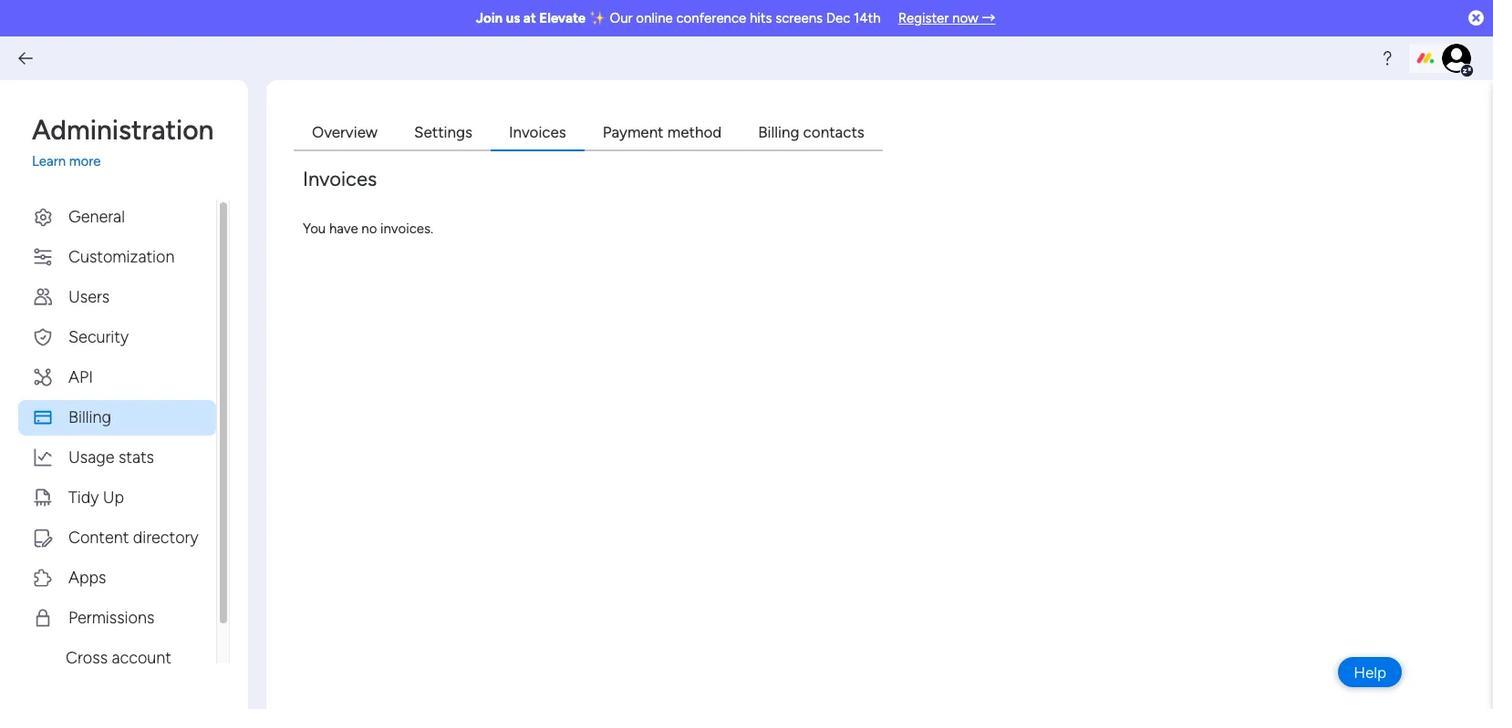 Task type: describe. For each thing, give the bounding box(es) containing it.
more
[[69, 153, 101, 170]]

customization button
[[18, 240, 216, 275]]

stats
[[119, 448, 154, 468]]

apps
[[68, 568, 106, 588]]

join us at elevate ✨ our online conference hits screens dec 14th
[[476, 10, 881, 26]]

payment method link
[[585, 117, 740, 151]]

content
[[68, 528, 129, 548]]

users button
[[18, 280, 216, 315]]

you
[[303, 220, 326, 237]]

no
[[362, 220, 377, 237]]

method
[[668, 123, 722, 141]]

now
[[953, 10, 979, 26]]

billing button
[[18, 400, 216, 436]]

register
[[898, 10, 949, 26]]

settings
[[414, 123, 473, 141]]

account
[[112, 648, 171, 668]]

our
[[610, 10, 633, 26]]

security
[[68, 327, 129, 347]]

general button
[[18, 199, 216, 235]]

settings link
[[396, 117, 491, 151]]

cross
[[66, 648, 108, 668]]

cross account copier
[[66, 648, 171, 693]]

payment
[[603, 123, 664, 141]]

tidy
[[68, 488, 99, 508]]

customization
[[68, 247, 175, 267]]

up
[[103, 488, 124, 508]]

usage stats
[[68, 448, 154, 468]]

screens
[[776, 10, 823, 26]]

us
[[506, 10, 520, 26]]

learn
[[32, 153, 66, 170]]

directory
[[133, 528, 198, 548]]

help
[[1354, 664, 1387, 682]]

back to workspace image
[[16, 49, 35, 68]]

content directory
[[68, 528, 198, 548]]

overview link
[[294, 117, 396, 151]]

overview
[[312, 123, 378, 141]]

copier
[[66, 673, 112, 693]]

✨
[[589, 10, 607, 26]]

→
[[982, 10, 996, 26]]

administration
[[32, 114, 214, 147]]

administration learn more
[[32, 114, 214, 170]]



Task type: vqa. For each thing, say whether or not it's contained in the screenshot.
"Build your own app"
no



Task type: locate. For each thing, give the bounding box(es) containing it.
tidy up
[[68, 488, 124, 508]]

help button
[[1339, 658, 1402, 688]]

billing contacts link
[[740, 117, 883, 151]]

billing up usage
[[68, 407, 111, 427]]

billing for billing
[[68, 407, 111, 427]]

tidy up button
[[18, 480, 216, 516]]

invoices
[[509, 123, 566, 141], [303, 167, 377, 191]]

billing
[[758, 123, 800, 141], [68, 407, 111, 427]]

register now →
[[898, 10, 996, 26]]

usage stats button
[[18, 440, 216, 476]]

billing contacts
[[758, 123, 865, 141]]

users
[[68, 287, 110, 307]]

register now → link
[[898, 10, 996, 26]]

billing left contacts
[[758, 123, 800, 141]]

14th
[[854, 10, 881, 26]]

online
[[636, 10, 673, 26]]

help image
[[1379, 49, 1397, 68]]

1 vertical spatial billing
[[68, 407, 111, 427]]

permissions button
[[18, 601, 216, 636]]

security button
[[18, 320, 216, 355]]

apps button
[[18, 561, 216, 596]]

invoices link
[[491, 117, 585, 151]]

payment method
[[603, 123, 722, 141]]

0 vertical spatial billing
[[758, 123, 800, 141]]

billing for billing contacts
[[758, 123, 800, 141]]

invoices.
[[381, 220, 433, 237]]

content directory button
[[18, 521, 216, 556]]

you have no invoices.
[[303, 220, 433, 237]]

hits
[[750, 10, 772, 26]]

have
[[329, 220, 358, 237]]

1 horizontal spatial invoices
[[509, 123, 566, 141]]

invoices inside 'invoices' link
[[509, 123, 566, 141]]

cross account copier button
[[18, 641, 216, 701]]

1 vertical spatial invoices
[[303, 167, 377, 191]]

general
[[68, 207, 125, 227]]

jacob simon image
[[1443, 44, 1472, 73]]

0 horizontal spatial billing
[[68, 407, 111, 427]]

usage
[[68, 448, 114, 468]]

0 horizontal spatial invoices
[[303, 167, 377, 191]]

dec
[[826, 10, 851, 26]]

join
[[476, 10, 503, 26]]

contacts
[[803, 123, 865, 141]]

billing inside button
[[68, 407, 111, 427]]

elevate
[[540, 10, 586, 26]]

0 vertical spatial invoices
[[509, 123, 566, 141]]

1 horizontal spatial billing
[[758, 123, 800, 141]]

api button
[[18, 360, 216, 396]]

api
[[68, 367, 93, 387]]

permissions
[[68, 608, 154, 628]]

at
[[523, 10, 536, 26]]

learn more link
[[32, 151, 230, 172]]

conference
[[676, 10, 747, 26]]



